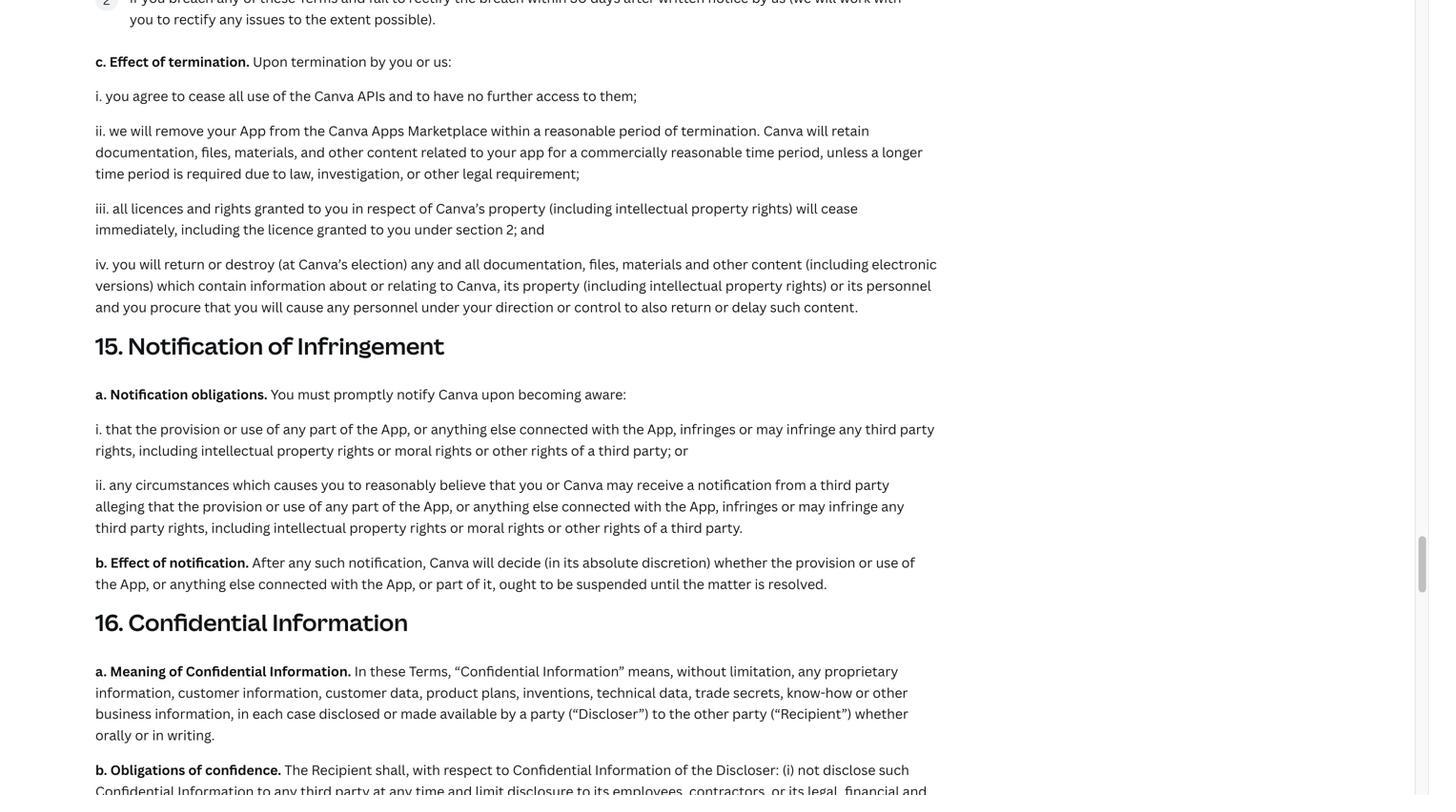 Task type: vqa. For each thing, say whether or not it's contained in the screenshot.


Task type: describe. For each thing, give the bounding box(es) containing it.
believe
[[440, 476, 486, 494]]

these inside in these terms, "confidential information" means, without limitation, any proprietary information, customer information, customer data, product plans, inventions, technical data, trade secrets, know-how or other business information, in each case disclosed or made available by a party ("discloser") to the other party ("recipient") whether orally or in writing.
[[370, 662, 406, 680]]

or inside ii. we will remove your app from the canva apps marketplace within a reasonable period of termination. canva will retain documentation, files, materials, and other content related to your app for a commercially reasonable time period, unless a longer time period is required due to law, investigation, or other legal requirement;
[[407, 164, 421, 183]]

information.
[[270, 662, 351, 680]]

2 vertical spatial in
[[152, 726, 164, 744]]

you
[[271, 385, 294, 403]]

other down proprietary
[[873, 684, 908, 702]]

that inside i. that the provision or use of any part of the app, or anything else connected with the app, infringes or may infringe any third party rights, including intellectual property rights or moral rights or other rights of a third party; or
[[106, 420, 132, 438]]

under inside iv. you will return or destroy (at canva's election) any and all documentation, files, materials and other content (including electronic versions) which contain information about or relating to canva, its property (including intellectual property rights) or its personnel and you procure that you will cause any personnel under your direction or control to also return or delay such content.
[[421, 298, 460, 316]]

(we
[[789, 0, 812, 7]]

canva inside "after any such notification, canva will decide (in its absolute discretion) whether the provision or use of the app, or anything else connected with the app, or part of it, ought to be suspended until the matter is resolved."
[[430, 553, 469, 572]]

writing.
[[167, 726, 215, 744]]

1 vertical spatial reasonable
[[671, 143, 742, 161]]

to inside "after any such notification, canva will decide (in its absolute discretion) whether the provision or use of the app, or anything else connected with the app, or part of it, ought to be suspended until the matter is resolved."
[[540, 575, 554, 593]]

2 horizontal spatial time
[[746, 143, 775, 161]]

a. for a. meaning of confidential information.
[[95, 662, 107, 680]]

app, down notify
[[381, 420, 411, 438]]

1 vertical spatial time
[[95, 164, 124, 183]]

legal
[[463, 164, 493, 183]]

a up app
[[534, 122, 541, 140]]

notification for a.
[[110, 385, 188, 403]]

0 horizontal spatial by
[[370, 52, 386, 70]]

information, up writing.
[[155, 705, 234, 723]]

to up the licence
[[308, 199, 322, 217]]

the down discretion)
[[683, 575, 705, 593]]

b. obligations of confidence.
[[95, 761, 284, 779]]

will up versions)
[[139, 255, 161, 273]]

rights up decide
[[508, 519, 545, 537]]

and inside if you breach any of these terms and fail to rectify the breach within 30 days after written notice by us (we will work with you to rectify any issues to the extent possible).
[[341, 0, 366, 7]]

1 vertical spatial your
[[487, 143, 517, 161]]

1 vertical spatial period
[[128, 164, 170, 183]]

files, inside ii. we will remove your app from the canva apps marketplace within a reasonable period of termination. canva will retain documentation, files, materials, and other content related to your app for a commercially reasonable time period, unless a longer time period is required due to law, investigation, or other legal requirement;
[[201, 143, 231, 161]]

termination. inside ii. we will remove your app from the canva apps marketplace within a reasonable period of termination. canva will retain documentation, files, materials, and other content related to your app for a commercially reasonable time period, unless a longer time period is required due to law, investigation, or other legal requirement;
[[681, 122, 760, 140]]

terms
[[299, 0, 338, 7]]

contain
[[198, 277, 247, 295]]

0 vertical spatial rectify
[[409, 0, 451, 7]]

a right receive
[[687, 476, 695, 494]]

confidential up a. meaning of confidential information.
[[128, 607, 268, 638]]

related
[[421, 143, 467, 161]]

reasonably
[[365, 476, 436, 494]]

you down "investigation,"
[[325, 199, 349, 217]]

confidential down the 16. confidential information
[[186, 662, 266, 680]]

confidential up disclosure
[[513, 761, 592, 779]]

anything inside ii. any circumstances which causes you to reasonably believe that you or canva may receive a notification from a third party alleging that the provision or use of any part of the app, or anything else connected with the app, infringes or may infringe any third party rights, including intellectual property rights or moral rights or other rights of a third party.
[[473, 497, 529, 516]]

confidential down obligations
[[95, 782, 174, 795]]

infringes inside i. that the provision or use of any part of the app, or anything else connected with the app, infringes or may infringe any third party rights, including intellectual property rights or moral rights or other rights of a third party; or
[[680, 420, 736, 438]]

canva up period,
[[764, 122, 804, 140]]

intellectual inside iv. you will return or destroy (at canva's election) any and all documentation, files, materials and other content (including electronic versions) which contain information about or relating to canva, its property (including intellectual property rights) or its personnel and you procure that you will cause any personnel under your direction or control to also return or delay such content.
[[650, 277, 722, 295]]

the up resolved.
[[771, 553, 793, 572]]

to up limit
[[496, 761, 510, 779]]

2 customer from the left
[[325, 684, 387, 702]]

other inside ii. any circumstances which causes you to reasonably believe that you or canva may receive a notification from a third party alleging that the provision or use of any part of the app, or anything else connected with the app, infringes or may infringe any third party rights, including intellectual property rights or moral rights or other rights of a third party.
[[565, 519, 600, 537]]

must
[[298, 385, 330, 403]]

app, down the b. effect of notification.
[[120, 575, 149, 593]]

1 vertical spatial in
[[237, 705, 249, 723]]

rights down becoming at the left of page
[[531, 441, 568, 459]]

to up legal
[[470, 143, 484, 161]]

2 breach from the left
[[479, 0, 524, 7]]

0 vertical spatial termination.
[[168, 52, 250, 70]]

absolute
[[583, 553, 639, 572]]

at
[[373, 782, 386, 795]]

to left canva,
[[440, 277, 454, 295]]

financial
[[845, 782, 900, 795]]

its up 'content.'
[[848, 277, 863, 295]]

after any such notification, canva will decide (in its absolute discretion) whether the provision or use of the app, or anything else connected with the app, or part of it, ought to be suspended until the matter is resolved.
[[95, 553, 915, 593]]

party;
[[633, 441, 671, 459]]

the inside iii. all licences and rights granted to you in respect of canva's property (including intellectual property rights) will cease immediately, including the licence granted to you under section 2; and
[[243, 220, 265, 239]]

infringement
[[297, 330, 445, 361]]

you down contain in the top of the page
[[234, 298, 258, 316]]

under inside iii. all licences and rights granted to you in respect of canva's property (including intellectual property rights) will cease immediately, including the licence granted to you under section 2; and
[[414, 220, 453, 239]]

rights down reasonably
[[410, 519, 447, 537]]

alleging
[[95, 497, 145, 516]]

matter
[[708, 575, 752, 593]]

party inside the recipient shall, with respect to confidential information of the discloser: (i) not disclose such confidential information to any third party at any time and limit disclosure to its employees, contractors, or its legal, financial an
[[335, 782, 370, 795]]

canva left upon
[[438, 385, 478, 403]]

rights up absolute at the left bottom of page
[[604, 519, 641, 537]]

such inside "after any such notification, canva will decide (in its absolute discretion) whether the provision or use of the app, or anything else connected with the app, or part of it, ought to be suspended until the matter is resolved."
[[315, 553, 345, 572]]

which inside iv. you will return or destroy (at canva's election) any and all documentation, files, materials and other content (including electronic versions) which contain information about or relating to canva, its property (including intellectual property rights) or its personnel and you procure that you will cause any personnel under your direction or control to also return or delay such content.
[[157, 277, 195, 295]]

0 horizontal spatial reasonable
[[544, 122, 616, 140]]

a right for
[[570, 143, 577, 161]]

you down i. that the provision or use of any part of the app, or anything else connected with the app, infringes or may infringe any third party rights, including intellectual property rights or moral rights or other rights of a third party; or
[[519, 476, 543, 494]]

connected inside ii. any circumstances which causes you to reasonably believe that you or canva may receive a notification from a third party alleging that the provision or use of any part of the app, or anything else connected with the app, infringes or may infringe any third party rights, including intellectual property rights or moral rights or other rights of a third party.
[[562, 497, 631, 516]]

i. you agree to cease all use of the canva apis and to have no further access to them;
[[95, 87, 637, 105]]

limit
[[476, 782, 504, 795]]

a inside in these terms, "confidential information" means, without limitation, any proprietary information, customer information, customer data, product plans, inventions, technical data, trade secrets, know-how or other business information, in each case disclosed or made available by a party ("discloser") to the other party ("recipient") whether orally or in writing.
[[520, 705, 527, 723]]

including inside iii. all licences and rights granted to you in respect of canva's property (including intellectual property rights) will cease immediately, including the licence granted to you under section 2; and
[[181, 220, 240, 239]]

any inside in these terms, "confidential information" means, without limitation, any proprietary information, customer information, customer data, product plans, inventions, technical data, trade secrets, know-how or other business information, in each case disclosed or made available by a party ("discloser") to the other party ("recipient") whether orally or in writing.
[[798, 662, 821, 680]]

you left us:
[[389, 52, 413, 70]]

further
[[487, 87, 533, 105]]

else inside i. that the provision or use of any part of the app, or anything else connected with the app, infringes or may infringe any third party rights, including intellectual property rights or moral rights or other rights of a third party; or
[[490, 420, 516, 438]]

information, up each
[[243, 684, 322, 702]]

you up versions)
[[112, 255, 136, 273]]

the recipient shall, with respect to confidential information of the discloser: (i) not disclose such confidential information to any third party at any time and limit disclosure to its employees, contractors, or its legal, financial an
[[95, 761, 927, 795]]

its down (i) at the right bottom
[[789, 782, 805, 795]]

2 vertical spatial may
[[799, 497, 826, 516]]

a inside i. that the provision or use of any part of the app, or anything else connected with the app, infringes or may infringe any third party rights, including intellectual property rights or moral rights or other rights of a third party; or
[[588, 441, 595, 459]]

the down reasonably
[[399, 497, 420, 516]]

and right apis
[[389, 87, 413, 105]]

fail
[[369, 0, 389, 7]]

2 horizontal spatial information
[[595, 761, 671, 779]]

16.
[[95, 607, 124, 638]]

apis
[[357, 87, 386, 105]]

and inside ii. we will remove your app from the canva apps marketplace within a reasonable period of termination. canva will retain documentation, files, materials, and other content related to your app for a commercially reasonable time period, unless a longer time period is required due to law, investigation, or other legal requirement;
[[301, 143, 325, 161]]

discloser:
[[716, 761, 779, 779]]

16. confidential information
[[95, 607, 408, 638]]

with inside "after any such notification, canva will decide (in its absolute discretion) whether the provision or use of the app, or anything else connected with the app, or part of it, ought to be suspended until the matter is resolved."
[[331, 575, 358, 593]]

0 horizontal spatial return
[[164, 255, 205, 273]]

1 vertical spatial return
[[671, 298, 712, 316]]

will up period,
[[807, 122, 828, 140]]

0 horizontal spatial may
[[607, 476, 634, 494]]

obligations
[[110, 761, 185, 779]]

other up "investigation,"
[[328, 143, 364, 161]]

party.
[[706, 519, 743, 537]]

from inside ii. any circumstances which causes you to reasonably believe that you or canva may receive a notification from a third party alleging that the provision or use of any part of the app, or anything else connected with the app, infringes or may infringe any third party rights, including intellectual property rights or moral rights or other rights of a third party.
[[775, 476, 807, 494]]

available
[[440, 705, 497, 723]]

with inside if you breach any of these terms and fail to rectify the breach within 30 days after written notice by us (we will work with you to rectify any issues to the extent possible).
[[874, 0, 902, 7]]

resolved.
[[768, 575, 827, 593]]

the down notification,
[[362, 575, 383, 593]]

no
[[467, 87, 484, 105]]

your inside iv. you will return or destroy (at canva's election) any and all documentation, files, materials and other content (including electronic versions) which contain information about or relating to canva, its property (including intellectual property rights) or its personnel and you procure that you will cause any personnel under your direction or control to also return or delay such content.
[[463, 298, 492, 316]]

agree
[[133, 87, 168, 105]]

information"
[[543, 662, 625, 680]]

about
[[329, 277, 367, 295]]

that down circumstances
[[148, 497, 175, 516]]

rights, inside i. that the provision or use of any part of the app, or anything else connected with the app, infringes or may infringe any third party rights, including intellectual property rights or moral rights or other rights of a third party; or
[[95, 441, 136, 459]]

canva down i. you agree to cease all use of the canva apis and to have no further access to them;
[[328, 122, 368, 140]]

app, up the party; at bottom
[[647, 420, 677, 438]]

0 horizontal spatial cease
[[188, 87, 225, 105]]

1 vertical spatial personnel
[[353, 298, 418, 316]]

required
[[187, 164, 242, 183]]

made
[[401, 705, 437, 723]]

part inside i. that the provision or use of any part of the app, or anything else connected with the app, infringes or may infringe any third party rights, including intellectual property rights or moral rights or other rights of a third party; or
[[309, 420, 337, 438]]

2;
[[507, 220, 517, 239]]

terms,
[[409, 662, 451, 680]]

employees,
[[613, 782, 686, 795]]

infringe inside ii. any circumstances which causes you to reasonably believe that you or canva may receive a notification from a third party alleging that the provision or use of any part of the app, or anything else connected with the app, infringes or may infringe any third party rights, including intellectual property rights or moral rights or other rights of a third party.
[[829, 497, 878, 516]]

use inside ii. any circumstances which causes you to reasonably believe that you or canva may receive a notification from a third party alleging that the provision or use of any part of the app, or anything else connected with the app, infringes or may infringe any third party rights, including intellectual property rights or moral rights or other rights of a third party.
[[283, 497, 305, 516]]

notification
[[698, 476, 772, 494]]

by inside in these terms, "confidential information" means, without limitation, any proprietary information, customer information, customer data, product plans, inventions, technical data, trade secrets, know-how or other business information, in each case disclosed or made available by a party ("discloser") to the other party ("recipient") whether orally or in writing.
[[500, 705, 516, 723]]

legal,
[[808, 782, 842, 795]]

to up 'election)'
[[370, 220, 384, 239]]

to down "confidence."
[[257, 782, 271, 795]]

use inside i. that the provision or use of any part of the app, or anything else connected with the app, infringes or may infringe any third party rights, including intellectual property rights or moral rights or other rights of a third party; or
[[241, 420, 263, 438]]

know-
[[787, 684, 826, 702]]

else inside "after any such notification, canva will decide (in its absolute discretion) whether the provision or use of the app, or anything else connected with the app, or part of it, ought to be suspended until the matter is resolved."
[[229, 575, 255, 593]]

the inside the recipient shall, with respect to confidential information of the discloser: (i) not disclose such confidential information to any third party at any time and limit disclosure to its employees, contractors, or its legal, financial an
[[691, 761, 713, 779]]

the down c. effect of termination. upon termination by you or us:
[[289, 87, 311, 105]]

rights up believe
[[435, 441, 472, 459]]

recipient
[[311, 761, 372, 779]]

documentation, inside iv. you will return or destroy (at canva's election) any and all documentation, files, materials and other content (including electronic versions) which contain information about or relating to canva, its property (including intellectual property rights) or its personnel and you procure that you will cause any personnel under your direction or control to also return or delay such content.
[[483, 255, 586, 273]]

inventions,
[[523, 684, 593, 702]]

the down terms
[[305, 10, 327, 28]]

a left longer
[[871, 143, 879, 161]]

15.
[[95, 330, 123, 361]]

cease inside iii. all licences and rights granted to you in respect of canva's property (including intellectual property rights) will cease immediately, including the licence granted to you under section 2; and
[[821, 199, 858, 217]]

licences
[[131, 199, 184, 217]]

the down circumstances
[[178, 497, 199, 516]]

versions)
[[95, 277, 154, 295]]

have
[[433, 87, 464, 105]]

us:
[[433, 52, 452, 70]]

canva inside ii. any circumstances which causes you to reasonably believe that you or canva may receive a notification from a third party alleging that the provision or use of any part of the app, or anything else connected with the app, infringes or may infringe any third party rights, including intellectual property rights or moral rights or other rights of a third party.
[[563, 476, 603, 494]]

product
[[426, 684, 478, 702]]

to right disclosure
[[577, 782, 591, 795]]

0 horizontal spatial rectify
[[174, 10, 216, 28]]

plans,
[[481, 684, 520, 702]]

b. for after any such notification, canva will decide (in its absolute discretion) whether the provision or use of the app, or anything else connected with the app, or part of it, ought to be suspended until the matter is resolved.
[[95, 553, 107, 572]]

infringe inside i. that the provision or use of any part of the app, or anything else connected with the app, infringes or may infringe any third party rights, including intellectual property rights or moral rights or other rights of a third party; or
[[787, 420, 836, 438]]

the up the party; at bottom
[[623, 420, 644, 438]]

files, inside iv. you will return or destroy (at canva's election) any and all documentation, files, materials and other content (including electronic versions) which contain information about or relating to canva, its property (including intellectual property rights) or its personnel and you procure that you will cause any personnel under your direction or control to also return or delay such content.
[[589, 255, 619, 273]]

whether inside "after any such notification, canva will decide (in its absolute discretion) whether the provision or use of the app, or anything else connected with the app, or part of it, ought to be suspended until the matter is resolved."
[[714, 553, 768, 572]]

aware:
[[585, 385, 627, 403]]

that right believe
[[489, 476, 516, 494]]

to left them;
[[583, 87, 597, 105]]

notification for 15.
[[128, 330, 263, 361]]

and right materials
[[685, 255, 710, 273]]

and right "2;"
[[521, 220, 545, 239]]

b. effect of notification.
[[95, 553, 252, 572]]

circumstances
[[135, 476, 229, 494]]

means,
[[628, 662, 674, 680]]

law,
[[290, 164, 314, 183]]

the right fail
[[455, 0, 476, 7]]

other inside i. that the provision or use of any part of the app, or anything else connected with the app, infringes or may infringe any third party rights, including intellectual property rights or moral rights or other rights of a third party; or
[[492, 441, 528, 459]]

0 horizontal spatial granted
[[254, 199, 305, 217]]

longer
[[882, 143, 923, 161]]

it,
[[483, 575, 496, 593]]

of inside the recipient shall, with respect to confidential information of the discloser: (i) not disclose such confidential information to any third party at any time and limit disclosure to its employees, contractors, or its legal, financial an
[[675, 761, 688, 779]]

iv.
[[95, 255, 109, 273]]

respect inside the recipient shall, with respect to confidential information of the discloser: (i) not disclose such confidential information to any third party at any time and limit disclosure to its employees, contractors, or its legal, financial an
[[444, 761, 493, 779]]

intellectual inside iii. all licences and rights granted to you in respect of canva's property (including intellectual property rights) will cease immediately, including the licence granted to you under section 2; and
[[615, 199, 688, 217]]

them;
[[600, 87, 637, 105]]

its up direction at left top
[[504, 277, 519, 295]]

canva's inside iii. all licences and rights granted to you in respect of canva's property (including intellectual property rights) will cease immediately, including the licence granted to you under section 2; and
[[436, 199, 485, 217]]

you right if
[[142, 0, 165, 7]]

c.
[[95, 52, 106, 70]]

will right we
[[130, 122, 152, 140]]

intellectual inside ii. any circumstances which causes you to reasonably believe that you or canva may receive a notification from a third party alleging that the provision or use of any part of the app, or anything else connected with the app, infringes or may infringe any third party rights, including intellectual property rights or moral rights or other rights of a third party.
[[274, 519, 346, 537]]

disclose
[[823, 761, 876, 779]]

if you breach any of these terms and fail to rectify the breach within 30 days after written notice by us (we will work with you to rectify any issues to the extent possible).
[[130, 0, 902, 28]]

including inside ii. any circumstances which causes you to reasonably believe that you or canva may receive a notification from a third party alleging that the provision or use of any part of the app, or anything else connected with the app, infringes or may infringe any third party rights, including intellectual property rights or moral rights or other rights of a third party.
[[211, 519, 270, 537]]

content.
[[804, 298, 859, 316]]

which inside ii. any circumstances which causes you to reasonably believe that you or canva may receive a notification from a third party alleging that the provision or use of any part of the app, or anything else connected with the app, infringes or may infringe any third party rights, including intellectual property rights or moral rights or other rights of a third party.
[[233, 476, 271, 494]]

upon
[[482, 385, 515, 403]]

to up agree
[[157, 10, 170, 28]]

property inside i. that the provision or use of any part of the app, or anything else connected with the app, infringes or may infringe any third party rights, including intellectual property rights or moral rights or other rights of a third party; or
[[277, 441, 334, 459]]

information
[[250, 277, 326, 295]]

and down versions)
[[95, 298, 120, 316]]

other down trade
[[694, 705, 729, 723]]

within inside if you breach any of these terms and fail to rectify the breach within 30 days after written notice by us (we will work with you to rectify any issues to the extent possible).
[[527, 0, 567, 7]]

work
[[840, 0, 871, 7]]

(including inside iii. all licences and rights granted to you in respect of canva's property (including intellectual property rights) will cease immediately, including the licence granted to you under section 2; and
[[549, 199, 612, 217]]

without
[[677, 662, 727, 680]]

and inside the recipient shall, with respect to confidential information of the discloser: (i) not disclose such confidential information to any third party at any time and limit disclosure to its employees, contractors, or its legal, financial an
[[448, 782, 472, 795]]

with inside ii. any circumstances which causes you to reasonably believe that you or canva may receive a notification from a third party alleging that the provision or use of any part of the app, or anything else connected with the app, infringes or may infringe any third party rights, including intellectual property rights or moral rights or other rights of a third party.
[[634, 497, 662, 516]]

app, down notification,
[[386, 575, 416, 593]]

possible).
[[374, 10, 436, 28]]

1 data, from the left
[[390, 684, 423, 702]]

us
[[771, 0, 786, 7]]

not
[[798, 761, 820, 779]]

part inside ii. any circumstances which causes you to reasonably believe that you or canva may receive a notification from a third party alleging that the provision or use of any part of the app, or anything else connected with the app, infringes or may infringe any third party rights, including intellectual property rights or moral rights or other rights of a third party.
[[352, 497, 379, 516]]

"confidential
[[455, 662, 540, 680]]

including inside i. that the provision or use of any part of the app, or anything else connected with the app, infringes or may infringe any third party rights, including intellectual property rights or moral rights or other rights of a third party; or
[[139, 441, 198, 459]]

extent
[[330, 10, 371, 28]]

the down promptly
[[357, 420, 378, 438]]

notice
[[708, 0, 749, 7]]

you down if
[[130, 10, 154, 28]]

app
[[240, 122, 266, 140]]

rights) inside iii. all licences and rights granted to you in respect of canva's property (including intellectual property rights) will cease immediately, including the licence granted to you under section 2; and
[[752, 199, 793, 217]]

(in
[[544, 553, 560, 572]]

materials,
[[234, 143, 298, 161]]

electronic
[[872, 255, 937, 273]]

rights down a. notification obligations. you must promptly notify canva upon becoming aware:
[[337, 441, 374, 459]]

1 horizontal spatial period
[[619, 122, 661, 140]]

moral inside i. that the provision or use of any part of the app, or anything else connected with the app, infringes or may infringe any third party rights, including intellectual property rights or moral rights or other rights of a third party; or
[[395, 441, 432, 459]]

to up the possible).
[[392, 0, 406, 7]]



Task type: locate. For each thing, give the bounding box(es) containing it.
relating
[[388, 277, 437, 295]]

will inside if you breach any of these terms and fail to rectify the breach within 30 days after written notice by us (we will work with you to rectify any issues to the extent possible).
[[815, 0, 837, 7]]

will right (we
[[815, 0, 837, 7]]

cease up remove
[[188, 87, 225, 105]]

provision inside ii. any circumstances which causes you to reasonably believe that you or canva may receive a notification from a third party alleging that the provision or use of any part of the app, or anything else connected with the app, infringes or may infringe any third party rights, including intellectual property rights or moral rights or other rights of a third party.
[[202, 497, 262, 516]]

1 horizontal spatial all
[[229, 87, 244, 105]]

ii. any circumstances which causes you to reasonably believe that you or canva may receive a notification from a third party alleging that the provision or use of any part of the app, or anything else connected with the app, infringes or may infringe any third party rights, including intellectual property rights or moral rights or other rights of a third party.
[[95, 476, 905, 537]]

or inside the recipient shall, with respect to confidential information of the discloser: (i) not disclose such confidential information to any third party at any time and limit disclosure to its employees, contractors, or its legal, financial an
[[772, 782, 786, 795]]

2 vertical spatial information
[[178, 782, 254, 795]]

0 horizontal spatial is
[[173, 164, 183, 183]]

canva,
[[457, 277, 501, 295]]

to down terms
[[288, 10, 302, 28]]

retain
[[832, 122, 870, 140]]

its left the "employees,"
[[594, 782, 610, 795]]

1 vertical spatial including
[[139, 441, 198, 459]]

the inside ii. we will remove your app from the canva apps marketplace within a reasonable period of termination. canva will retain documentation, files, materials, and other content related to your app for a commercially reasonable time period, unless a longer time period is required due to law, investigation, or other legal requirement;
[[304, 122, 325, 140]]

1 vertical spatial files,
[[589, 255, 619, 273]]

remove
[[155, 122, 204, 140]]

0 vertical spatial your
[[207, 122, 237, 140]]

canva's inside iv. you will return or destroy (at canva's election) any and all documentation, files, materials and other content (including electronic versions) which contain information about or relating to canva, its property (including intellectual property rights) or its personnel and you procure that you will cause any personnel under your direction or control to also return or delay such content.
[[298, 255, 348, 273]]

2 horizontal spatial by
[[752, 0, 768, 7]]

from right the notification
[[775, 476, 807, 494]]

the up 16.
[[95, 575, 117, 593]]

proprietary
[[825, 662, 899, 680]]

with inside i. that the provision or use of any part of the app, or anything else connected with the app, infringes or may infringe any third party rights, including intellectual property rights or moral rights or other rights of a third party; or
[[592, 420, 620, 438]]

documentation, down we
[[95, 143, 198, 161]]

1 horizontal spatial content
[[752, 255, 802, 273]]

1 vertical spatial rights,
[[168, 519, 208, 537]]

also
[[641, 298, 668, 316]]

in
[[352, 199, 364, 217], [237, 705, 249, 723], [152, 726, 164, 744]]

property
[[489, 199, 546, 217], [691, 199, 749, 217], [523, 277, 580, 295], [726, 277, 783, 295], [277, 441, 334, 459], [349, 519, 407, 537]]

1 vertical spatial rights)
[[786, 277, 827, 295]]

any inside "after any such notification, canva will decide (in its absolute discretion) whether the provision or use of the app, or anything else connected with the app, or part of it, ought to be suspended until the matter is resolved."
[[288, 553, 312, 572]]

is right matter
[[755, 575, 765, 593]]

intellectual down the causes
[[274, 519, 346, 537]]

content inside ii. we will remove your app from the canva apps marketplace within a reasonable period of termination. canva will retain documentation, files, materials, and other content related to your app for a commercially reasonable time period, unless a longer time period is required due to law, investigation, or other legal requirement;
[[367, 143, 418, 161]]

with inside the recipient shall, with respect to confidential information of the discloser: (i) not disclose such confidential information to any third party at any time and limit disclosure to its employees, contractors, or its legal, financial an
[[413, 761, 440, 779]]

the down receive
[[665, 497, 687, 516]]

1 horizontal spatial rights,
[[168, 519, 208, 537]]

0 vertical spatial canva's
[[436, 199, 485, 217]]

0 vertical spatial under
[[414, 220, 453, 239]]

0 vertical spatial such
[[770, 298, 801, 316]]

to right due
[[273, 164, 286, 183]]

rights inside iii. all licences and rights granted to you in respect of canva's property (including intellectual property rights) will cease immediately, including the licence granted to you under section 2; and
[[214, 199, 251, 217]]

0 horizontal spatial all
[[113, 199, 128, 217]]

in these terms, "confidential information" means, without limitation, any proprietary information, customer information, customer data, product plans, inventions, technical data, trade secrets, know-how or other business information, in each case disclosed or made available by a party ("discloser") to the other party ("recipient") whether orally or in writing.
[[95, 662, 909, 744]]

will down information
[[261, 298, 283, 316]]

secrets,
[[733, 684, 784, 702]]

1 vertical spatial granted
[[317, 220, 367, 239]]

1 horizontal spatial canva's
[[436, 199, 485, 217]]

data, up made
[[390, 684, 423, 702]]

canva
[[314, 87, 354, 105], [328, 122, 368, 140], [764, 122, 804, 140], [438, 385, 478, 403], [563, 476, 603, 494], [430, 553, 469, 572]]

moral inside ii. any circumstances which causes you to reasonably believe that you or canva may receive a notification from a third party alleging that the provision or use of any part of the app, or anything else connected with the app, infringes or may infringe any third party rights, including intellectual property rights or moral rights or other rights of a third party.
[[467, 519, 505, 537]]

0 vertical spatial effect
[[109, 52, 149, 70]]

0 vertical spatial provision
[[160, 420, 220, 438]]

marketplace
[[408, 122, 488, 140]]

its inside "after any such notification, canva will decide (in its absolute discretion) whether the provision or use of the app, or anything else connected with the app, or part of it, ought to be suspended until the matter is resolved."
[[564, 553, 579, 572]]

to down technical at bottom
[[652, 705, 666, 723]]

a up discretion)
[[660, 519, 668, 537]]

period
[[619, 122, 661, 140], [128, 164, 170, 183]]

1 horizontal spatial from
[[775, 476, 807, 494]]

0 horizontal spatial personnel
[[353, 298, 418, 316]]

2 i. from the top
[[95, 420, 102, 438]]

period,
[[778, 143, 824, 161]]

2 vertical spatial including
[[211, 519, 270, 537]]

may up resolved.
[[799, 497, 826, 516]]

content up delay
[[752, 255, 802, 273]]

personnel
[[867, 277, 931, 295], [353, 298, 418, 316]]

respect
[[367, 199, 416, 217], [444, 761, 493, 779]]

1 vertical spatial cease
[[821, 199, 858, 217]]

such up 'financial'
[[879, 761, 910, 779]]

is inside ii. we will remove your app from the canva apps marketplace within a reasonable period of termination. canva will retain documentation, files, materials, and other content related to your app for a commercially reasonable time period, unless a longer time period is required due to law, investigation, or other legal requirement;
[[173, 164, 183, 183]]

ii. inside ii. we will remove your app from the canva apps marketplace within a reasonable period of termination. canva will retain documentation, files, materials, and other content related to your app for a commercially reasonable time period, unless a longer time period is required due to law, investigation, or other legal requirement;
[[95, 122, 106, 140]]

1 vertical spatial i.
[[95, 420, 102, 438]]

and up canva,
[[437, 255, 462, 273]]

the
[[455, 0, 476, 7], [305, 10, 327, 28], [289, 87, 311, 105], [304, 122, 325, 140], [243, 220, 265, 239], [135, 420, 157, 438], [357, 420, 378, 438], [623, 420, 644, 438], [178, 497, 199, 516], [399, 497, 420, 516], [665, 497, 687, 516], [771, 553, 793, 572], [95, 575, 117, 593], [362, 575, 383, 593], [683, 575, 705, 593], [669, 705, 691, 723], [691, 761, 713, 779]]

ii. we will remove your app from the canva apps marketplace within a reasonable period of termination. canva will retain documentation, files, materials, and other content related to your app for a commercially reasonable time period, unless a longer time period is required due to law, investigation, or other legal requirement;
[[95, 122, 923, 183]]

1 vertical spatial may
[[607, 476, 634, 494]]

all inside iii. all licences and rights granted to you in respect of canva's property (including intellectual property rights) will cease immediately, including the licence granted to you under section 2; and
[[113, 199, 128, 217]]

i. for i. that the provision or use of any part of the app, or anything else connected with the app, infringes or may infringe any third party rights, including intellectual property rights or moral rights or other rights of a third party; or
[[95, 420, 102, 438]]

access
[[536, 87, 580, 105]]

of inside if you breach any of these terms and fail to rectify the breach within 30 days after written notice by us (we will work with you to rectify any issues to the extent possible).
[[243, 0, 257, 7]]

1 breach from the left
[[169, 0, 214, 7]]

within inside ii. we will remove your app from the canva apps marketplace within a reasonable period of termination. canva will retain documentation, files, materials, and other content related to your app for a commercially reasonable time period, unless a longer time period is required due to law, investigation, or other legal requirement;
[[491, 122, 530, 140]]

party
[[900, 420, 935, 438], [855, 476, 890, 494], [130, 519, 165, 537], [530, 705, 565, 723], [733, 705, 767, 723], [335, 782, 370, 795]]

2 data, from the left
[[659, 684, 692, 702]]

in inside iii. all licences and rights granted to you in respect of canva's property (including intellectual property rights) will cease immediately, including the licence granted to you under section 2; and
[[352, 199, 364, 217]]

reasonable up for
[[544, 122, 616, 140]]

0 horizontal spatial canva's
[[298, 255, 348, 273]]

else down upon
[[490, 420, 516, 438]]

information,
[[95, 684, 175, 702], [243, 684, 322, 702], [155, 705, 234, 723]]

rights) down period,
[[752, 199, 793, 217]]

you right the causes
[[321, 476, 345, 494]]

0 vertical spatial time
[[746, 143, 775, 161]]

1 vertical spatial provision
[[202, 497, 262, 516]]

other inside iv. you will return or destroy (at canva's election) any and all documentation, files, materials and other content (including electronic versions) which contain information about or relating to canva, its property (including intellectual property rights) or its personnel and you procure that you will cause any personnel under your direction or control to also return or delay such content.
[[713, 255, 748, 273]]

of inside ii. we will remove your app from the canva apps marketplace within a reasonable period of termination. canva will retain documentation, files, materials, and other content related to your app for a commercially reasonable time period, unless a longer time period is required due to law, investigation, or other legal requirement;
[[665, 122, 678, 140]]

0 vertical spatial whether
[[714, 553, 768, 572]]

2 vertical spatial such
[[879, 761, 910, 779]]

after
[[252, 553, 285, 572]]

may
[[756, 420, 783, 438], [607, 476, 634, 494], [799, 497, 826, 516]]

files, up required
[[201, 143, 231, 161]]

discretion)
[[642, 553, 711, 572]]

(i)
[[783, 761, 795, 779]]

other down related at the top of the page
[[424, 164, 459, 183]]

1 vertical spatial termination.
[[681, 122, 760, 140]]

customer down in
[[325, 684, 387, 702]]

personnel down the relating
[[353, 298, 418, 316]]

by inside if you breach any of these terms and fail to rectify the breach within 30 days after written notice by us (we will work with you to rectify any issues to the extent possible).
[[752, 0, 768, 7]]

0 vertical spatial from
[[269, 122, 300, 140]]

0 horizontal spatial customer
[[178, 684, 240, 702]]

2 horizontal spatial in
[[352, 199, 364, 217]]

data,
[[390, 684, 423, 702], [659, 684, 692, 702]]

0 horizontal spatial else
[[229, 575, 255, 593]]

app, up party.
[[690, 497, 719, 516]]

1 vertical spatial (including
[[806, 255, 869, 273]]

to left reasonably
[[348, 476, 362, 494]]

1 customer from the left
[[178, 684, 240, 702]]

election)
[[351, 255, 408, 273]]

1 vertical spatial infringes
[[722, 497, 778, 516]]

including up destroy
[[181, 220, 240, 239]]

infringes up the notification
[[680, 420, 736, 438]]

in left each
[[237, 705, 249, 723]]

("recipient")
[[771, 705, 852, 723]]

2 vertical spatial part
[[436, 575, 463, 593]]

connected up absolute at the left bottom of page
[[562, 497, 631, 516]]

these right in
[[370, 662, 406, 680]]

1 vertical spatial else
[[533, 497, 559, 516]]

personnel down electronic
[[867, 277, 931, 295]]

1 horizontal spatial data,
[[659, 684, 692, 702]]

1 a. from the top
[[95, 385, 107, 403]]

0 vertical spatial all
[[229, 87, 244, 105]]

notification,
[[349, 553, 426, 572]]

rights) inside iv. you will return or destroy (at canva's election) any and all documentation, files, materials and other content (including electronic versions) which contain information about or relating to canva, its property (including intellectual property rights) or its personnel and you procure that you will cause any personnel under your direction or control to also return or delay such content.
[[786, 277, 827, 295]]

breach left 30
[[479, 0, 524, 7]]

1 vertical spatial b.
[[95, 761, 107, 779]]

else inside ii. any circumstances which causes you to reasonably believe that you or canva may receive a notification from a third party alleging that the provision or use of any part of the app, or anything else connected with the app, infringes or may infringe any third party rights, including intellectual property rights or moral rights or other rights of a third party.
[[533, 497, 559, 516]]

i. up alleging
[[95, 420, 102, 438]]

the inside in these terms, "confidential information" means, without limitation, any proprietary information, customer information, customer data, product plans, inventions, technical data, trade secrets, know-how or other business information, in each case disclosed or made available by a party ("discloser") to the other party ("recipient") whether orally or in writing.
[[669, 705, 691, 723]]

moral
[[395, 441, 432, 459], [467, 519, 505, 537]]

i.
[[95, 87, 102, 105], [95, 420, 102, 438]]

anything down upon
[[431, 420, 487, 438]]

i. inside i. that the provision or use of any part of the app, or anything else connected with the app, infringes or may infringe any third party rights, including intellectual property rights or moral rights or other rights of a third party; or
[[95, 420, 102, 438]]

effect for b.
[[110, 553, 150, 572]]

provision
[[160, 420, 220, 438], [202, 497, 262, 516], [796, 553, 856, 572]]

0 vertical spatial respect
[[367, 199, 416, 217]]

procure
[[150, 298, 201, 316]]

third
[[866, 420, 897, 438], [599, 441, 630, 459], [820, 476, 852, 494], [95, 519, 127, 537], [671, 519, 702, 537], [301, 782, 332, 795]]

such inside the recipient shall, with respect to confidential information of the discloser: (i) not disclose such confidential information to any third party at any time and limit disclosure to its employees, contractors, or its legal, financial an
[[879, 761, 910, 779]]

information, down meaning at the bottom
[[95, 684, 175, 702]]

information up in
[[272, 607, 408, 638]]

promptly
[[333, 385, 394, 403]]

2 vertical spatial (including
[[583, 277, 646, 295]]

by down plans,
[[500, 705, 516, 723]]

with
[[874, 0, 902, 7], [592, 420, 620, 438], [634, 497, 662, 516], [331, 575, 358, 593], [413, 761, 440, 779]]

anything down believe
[[473, 497, 529, 516]]

0 horizontal spatial time
[[95, 164, 124, 183]]

2 b. from the top
[[95, 761, 107, 779]]

b. down orally
[[95, 761, 107, 779]]

15. notification of infringement
[[95, 330, 445, 361]]

respect up limit
[[444, 761, 493, 779]]

connected inside "after any such notification, canva will decide (in its absolute discretion) whether the provision or use of the app, or anything else connected with the app, or part of it, ought to be suspended until the matter is resolved."
[[258, 575, 327, 593]]

these inside if you breach any of these terms and fail to rectify the breach within 30 days after written notice by us (we will work with you to rectify any issues to the extent possible).
[[260, 0, 296, 7]]

such inside iv. you will return or destroy (at canva's election) any and all documentation, files, materials and other content (including electronic versions) which contain information about or relating to canva, its property (including intellectual property rights) or its personnel and you procure that you will cause any personnel under your direction or control to also return or delay such content.
[[770, 298, 801, 316]]

1 horizontal spatial information
[[272, 607, 408, 638]]

to left also
[[625, 298, 638, 316]]

app, down believe
[[424, 497, 453, 516]]

0 horizontal spatial breach
[[169, 0, 214, 7]]

whether up matter
[[714, 553, 768, 572]]

provision inside i. that the provision or use of any part of the app, or anything else connected with the app, infringes or may infringe any third party rights, including intellectual property rights or moral rights or other rights of a third party; or
[[160, 420, 220, 438]]

of inside iii. all licences and rights granted to you in respect of canva's property (including intellectual property rights) will cease immediately, including the licence granted to you under section 2; and
[[419, 199, 433, 217]]

1 horizontal spatial else
[[490, 420, 516, 438]]

(including up 'content.'
[[806, 255, 869, 273]]

information down the b. obligations of confidence.
[[178, 782, 254, 795]]

notification down 15.
[[110, 385, 188, 403]]

becoming
[[518, 385, 582, 403]]

1 vertical spatial respect
[[444, 761, 493, 779]]

2 vertical spatial connected
[[258, 575, 327, 593]]

time up the iii.
[[95, 164, 124, 183]]

will up it,
[[473, 553, 494, 572]]

time inside the recipient shall, with respect to confidential information of the discloser: (i) not disclose such confidential information to any third party at any time and limit disclosure to its employees, contractors, or its legal, financial an
[[416, 782, 445, 795]]

may inside i. that the provision or use of any part of the app, or anything else connected with the app, infringes or may infringe any third party rights, including intellectual property rights or moral rights or other rights of a third party; or
[[756, 420, 783, 438]]

iii.
[[95, 199, 109, 217]]

1 vertical spatial all
[[113, 199, 128, 217]]

business
[[95, 705, 152, 723]]

time right at
[[416, 782, 445, 795]]

0 horizontal spatial documentation,
[[95, 143, 198, 161]]

1 horizontal spatial customer
[[325, 684, 387, 702]]

(including
[[549, 199, 612, 217], [806, 255, 869, 273], [583, 277, 646, 295]]

section
[[456, 220, 503, 239]]

1 horizontal spatial respect
[[444, 761, 493, 779]]

app,
[[381, 420, 411, 438], [647, 420, 677, 438], [424, 497, 453, 516], [690, 497, 719, 516], [120, 575, 149, 593], [386, 575, 416, 593]]

termination
[[291, 52, 367, 70]]

rights, inside ii. any circumstances which causes you to reasonably believe that you or canva may receive a notification from a third party alleging that the provision or use of any part of the app, or anything else connected with the app, infringes or may infringe any third party rights, including intellectual property rights or moral rights or other rights of a third party.
[[168, 519, 208, 537]]

provision down "obligations."
[[160, 420, 220, 438]]

immediately,
[[95, 220, 178, 239]]

you up 'election)'
[[387, 220, 411, 239]]

0 vertical spatial rights,
[[95, 441, 136, 459]]

2 vertical spatial all
[[465, 255, 480, 273]]

30
[[570, 0, 587, 7]]

whether down proprietary
[[855, 705, 909, 723]]

2 vertical spatial provision
[[796, 553, 856, 572]]

from inside ii. we will remove your app from the canva apps marketplace within a reasonable period of termination. canva will retain documentation, files, materials, and other content related to your app for a commercially reasonable time period, unless a longer time period is required due to law, investigation, or other legal requirement;
[[269, 122, 300, 140]]

intellectual inside i. that the provision or use of any part of the app, or anything else connected with the app, infringes or may infringe any third party rights, including intellectual property rights or moral rights or other rights of a third party; or
[[201, 441, 274, 459]]

1 horizontal spatial in
[[237, 705, 249, 723]]

of
[[243, 0, 257, 7], [152, 52, 165, 70], [273, 87, 286, 105], [665, 122, 678, 140], [419, 199, 433, 217], [268, 330, 293, 361], [266, 420, 280, 438], [340, 420, 353, 438], [571, 441, 585, 459], [309, 497, 322, 516], [382, 497, 396, 516], [644, 519, 657, 537], [153, 553, 166, 572], [902, 553, 915, 572], [466, 575, 480, 593], [169, 662, 183, 680], [188, 761, 202, 779], [675, 761, 688, 779]]

meaning
[[110, 662, 166, 680]]

all inside iv. you will return or destroy (at canva's election) any and all documentation, files, materials and other content (including electronic versions) which contain information about or relating to canva, its property (including intellectual property rights) or its personnel and you procure that you will cause any personnel under your direction or control to also return or delay such content.
[[465, 255, 480, 273]]

2 horizontal spatial may
[[799, 497, 826, 516]]

may up the notification
[[756, 420, 783, 438]]

rectify
[[409, 0, 451, 7], [174, 10, 216, 28]]

0 horizontal spatial termination.
[[168, 52, 250, 70]]

(including up control at the left top of the page
[[583, 277, 646, 295]]

connected inside i. that the provision or use of any part of the app, or anything else connected with the app, infringes or may infringe any third party rights, including intellectual property rights or moral rights or other rights of a third party; or
[[519, 420, 589, 438]]

1 b. from the top
[[95, 553, 107, 572]]

1 vertical spatial moral
[[467, 519, 505, 537]]

other up ii. any circumstances which causes you to reasonably believe that you or canva may receive a notification from a third party alleging that the provision or use of any part of the app, or anything else connected with the app, infringes or may infringe any third party rights, including intellectual property rights or moral rights or other rights of a third party.
[[492, 441, 528, 459]]

you down versions)
[[123, 298, 147, 316]]

ii. up alleging
[[95, 476, 106, 494]]

1 i. from the top
[[95, 87, 102, 105]]

0 vertical spatial granted
[[254, 199, 305, 217]]

i. for i. you agree to cease all use of the canva apis and to have no further access to them;
[[95, 87, 102, 105]]

canva down termination
[[314, 87, 354, 105]]

commercially
[[581, 143, 668, 161]]

1 horizontal spatial cease
[[821, 199, 858, 217]]

the up circumstances
[[135, 420, 157, 438]]

0 vertical spatial within
[[527, 0, 567, 7]]

1 vertical spatial effect
[[110, 553, 150, 572]]

0 vertical spatial is
[[173, 164, 183, 183]]

a. left meaning at the bottom
[[95, 662, 107, 680]]

1 horizontal spatial termination.
[[681, 122, 760, 140]]

notify
[[397, 385, 435, 403]]

until
[[651, 575, 680, 593]]

rights down required
[[214, 199, 251, 217]]

days
[[590, 0, 621, 7]]

1 vertical spatial a.
[[95, 662, 107, 680]]

use inside "after any such notification, canva will decide (in its absolute discretion) whether the provision or use of the app, or anything else connected with the app, or part of it, ought to be suspended until the matter is resolved."
[[876, 553, 899, 572]]

and down required
[[187, 199, 211, 217]]

data, down means, at left bottom
[[659, 684, 692, 702]]

1 horizontal spatial which
[[233, 476, 271, 494]]

disclosure
[[507, 782, 574, 795]]

to inside ii. any circumstances which causes you to reasonably believe that you or canva may receive a notification from a third party alleging that the provision or use of any part of the app, or anything else connected with the app, infringes or may infringe any third party rights, including intellectual property rights or moral rights or other rights of a third party.
[[348, 476, 362, 494]]

will inside iii. all licences and rights granted to you in respect of canva's property (including intellectual property rights) will cease immediately, including the licence granted to you under section 2; and
[[796, 199, 818, 217]]

ii. for ii. we will remove your app from the canva apps marketplace within a reasonable period of termination. canva will retain documentation, files, materials, and other content related to your app for a commercially reasonable time period, unless a longer time period is required due to law, investigation, or other legal requirement;
[[95, 122, 106, 140]]

1 horizontal spatial by
[[500, 705, 516, 723]]

0 horizontal spatial in
[[152, 726, 164, 744]]

b. for the recipient shall, with respect to confidential information of the discloser: (i) not disclose such confidential information to any third party at any time and limit disclosure to its employees, contractors, or its legal, financial an
[[95, 761, 107, 779]]

app
[[520, 143, 545, 161]]

with right shall,
[[413, 761, 440, 779]]

materials
[[622, 255, 682, 273]]

1 vertical spatial anything
[[473, 497, 529, 516]]

1 vertical spatial under
[[421, 298, 460, 316]]

under
[[414, 220, 453, 239], [421, 298, 460, 316]]

direction
[[496, 298, 554, 316]]

apps
[[372, 122, 404, 140]]

0 vertical spatial ii.
[[95, 122, 106, 140]]

ii. left we
[[95, 122, 106, 140]]

part inside "after any such notification, canva will decide (in its absolute discretion) whether the provision or use of the app, or anything else connected with the app, or part of it, ought to be suspended until the matter is resolved."
[[436, 575, 463, 593]]

0 horizontal spatial content
[[367, 143, 418, 161]]

(at
[[278, 255, 295, 273]]

third inside the recipient shall, with respect to confidential information of the discloser: (i) not disclose such confidential information to any third party at any time and limit disclosure to its employees, contractors, or its legal, financial an
[[301, 782, 332, 795]]

notification.
[[169, 553, 249, 572]]

1 ii. from the top
[[95, 122, 106, 140]]

1 horizontal spatial reasonable
[[671, 143, 742, 161]]

from up materials,
[[269, 122, 300, 140]]

0 vertical spatial else
[[490, 420, 516, 438]]

1 vertical spatial rectify
[[174, 10, 216, 28]]

documentation, inside ii. we will remove your app from the canva apps marketplace within a reasonable period of termination. canva will retain documentation, files, materials, and other content related to your app for a commercially reasonable time period, unless a longer time period is required due to law, investigation, or other legal requirement;
[[95, 143, 198, 161]]

receive
[[637, 476, 684, 494]]

to left the be
[[540, 575, 554, 593]]

whether inside in these terms, "confidential information" means, without limitation, any proprietary information, customer information, customer data, product plans, inventions, technical data, trade secrets, know-how or other business information, in each case disclosed or made available by a party ("discloser") to the other party ("recipient") whether orally or in writing.
[[855, 705, 909, 723]]

including
[[181, 220, 240, 239], [139, 441, 198, 459], [211, 519, 270, 537]]

information up the "employees,"
[[595, 761, 671, 779]]

anything inside "after any such notification, canva will decide (in its absolute discretion) whether the provision or use of the app, or anything else connected with the app, or part of it, ought to be suspended until the matter is resolved."
[[170, 575, 226, 593]]

will inside "after any such notification, canva will decide (in its absolute discretion) whether the provision or use of the app, or anything else connected with the app, or part of it, ought to be suspended until the matter is resolved."
[[473, 553, 494, 572]]

destroy
[[225, 255, 275, 273]]

1 vertical spatial content
[[752, 255, 802, 273]]

after
[[624, 0, 655, 7]]

that inside iv. you will return or destroy (at canva's election) any and all documentation, files, materials and other content (including electronic versions) which contain information about or relating to canva, its property (including intellectual property rights) or its personnel and you procure that you will cause any personnel under your direction or control to also return or delay such content.
[[204, 298, 231, 316]]

else down after
[[229, 575, 255, 593]]

iii. all licences and rights granted to you in respect of canva's property (including intellectual property rights) will cease immediately, including the licence granted to you under section 2; and
[[95, 199, 858, 239]]

a.
[[95, 385, 107, 403], [95, 662, 107, 680]]

by
[[752, 0, 768, 7], [370, 52, 386, 70], [500, 705, 516, 723]]

a right the notification
[[810, 476, 817, 494]]

0 horizontal spatial files,
[[201, 143, 231, 161]]

which left the causes
[[233, 476, 271, 494]]

period up commercially
[[619, 122, 661, 140]]

infringes inside ii. any circumstances which causes you to reasonably believe that you or canva may receive a notification from a third party alleging that the provision or use of any part of the app, or anything else connected with the app, infringes or may infringe any third party rights, including intellectual property rights or moral rights or other rights of a third party.
[[722, 497, 778, 516]]

2 horizontal spatial part
[[436, 575, 463, 593]]

files, up control at the left top of the page
[[589, 255, 619, 273]]

intellectual up also
[[650, 277, 722, 295]]

to right agree
[[172, 87, 185, 105]]

0 vertical spatial reasonable
[[544, 122, 616, 140]]

rights, up the b. effect of notification.
[[168, 519, 208, 537]]

notification down "procure"
[[128, 330, 263, 361]]

reasonable right commercially
[[671, 143, 742, 161]]

anything
[[431, 420, 487, 438], [473, 497, 529, 516], [170, 575, 226, 593]]

which up "procure"
[[157, 277, 195, 295]]

2 horizontal spatial all
[[465, 255, 480, 273]]

anything inside i. that the provision or use of any part of the app, or anything else connected with the app, infringes or may infringe any third party rights, including intellectual property rights or moral rights or other rights of a third party; or
[[431, 420, 487, 438]]

to left have
[[416, 87, 430, 105]]

effect for c.
[[109, 52, 149, 70]]

unless
[[827, 143, 868, 161]]

property inside ii. any circumstances which causes you to reasonably believe that you or canva may receive a notification from a third party alleging that the provision or use of any part of the app, or anything else connected with the app, infringes or may infringe any third party rights, including intellectual property rights or moral rights or other rights of a third party.
[[349, 519, 407, 537]]

all right the iii.
[[113, 199, 128, 217]]

part down must
[[309, 420, 337, 438]]

files,
[[201, 143, 231, 161], [589, 255, 619, 273]]

ii. for ii. any circumstances which causes you to reasonably believe that you or canva may receive a notification from a third party alleging that the provision or use of any part of the app, or anything else connected with the app, infringes or may infringe any third party rights, including intellectual property rights or moral rights or other rights of a third party.
[[95, 476, 106, 494]]

to inside in these terms, "confidential information" means, without limitation, any proprietary information, customer information, customer data, product plans, inventions, technical data, trade secrets, know-how or other business information, in each case disclosed or made available by a party ("discloser") to the other party ("recipient") whether orally or in writing.
[[652, 705, 666, 723]]

time left period,
[[746, 143, 775, 161]]

if
[[130, 0, 138, 7]]

a. for a. notification obligations. you must promptly notify canva upon becoming aware:
[[95, 385, 107, 403]]

1 horizontal spatial personnel
[[867, 277, 931, 295]]

0 horizontal spatial information
[[178, 782, 254, 795]]

2 a. from the top
[[95, 662, 107, 680]]

you left agree
[[106, 87, 129, 105]]

intellectual down "obligations."
[[201, 441, 274, 459]]

you
[[142, 0, 165, 7], [130, 10, 154, 28], [389, 52, 413, 70], [106, 87, 129, 105], [325, 199, 349, 217], [387, 220, 411, 239], [112, 255, 136, 273], [123, 298, 147, 316], [234, 298, 258, 316], [321, 476, 345, 494], [519, 476, 543, 494]]

2 ii. from the top
[[95, 476, 106, 494]]

cease down the unless
[[821, 199, 858, 217]]

content inside iv. you will return or destroy (at canva's election) any and all documentation, files, materials and other content (including electronic versions) which contain information about or relating to canva, its property (including intellectual property rights) or its personnel and you procure that you will cause any personnel under your direction or control to also return or delay such content.
[[752, 255, 802, 273]]

provision inside "after any such notification, canva will decide (in its absolute discretion) whether the provision or use of the app, or anything else connected with the app, or part of it, ought to be suspended until the matter is resolved."
[[796, 553, 856, 572]]

0 vertical spatial files,
[[201, 143, 231, 161]]

in left writing.
[[152, 726, 164, 744]]

1 horizontal spatial files,
[[589, 255, 619, 273]]

1 horizontal spatial time
[[416, 782, 445, 795]]

0 vertical spatial which
[[157, 277, 195, 295]]

a down plans,
[[520, 705, 527, 723]]

("discloser")
[[568, 705, 649, 723]]

0 horizontal spatial data,
[[390, 684, 423, 702]]

with down receive
[[634, 497, 662, 516]]

1 vertical spatial from
[[775, 476, 807, 494]]

ii. inside ii. any circumstances which causes you to reasonably believe that you or canva may receive a notification from a third party alleging that the provision or use of any part of the app, or anything else connected with the app, infringes or may infringe any third party rights, including intellectual property rights or moral rights or other rights of a third party.
[[95, 476, 106, 494]]

the up law,
[[304, 122, 325, 140]]

customer
[[178, 684, 240, 702], [325, 684, 387, 702]]

the
[[284, 761, 308, 779]]

0 vertical spatial i.
[[95, 87, 102, 105]]



